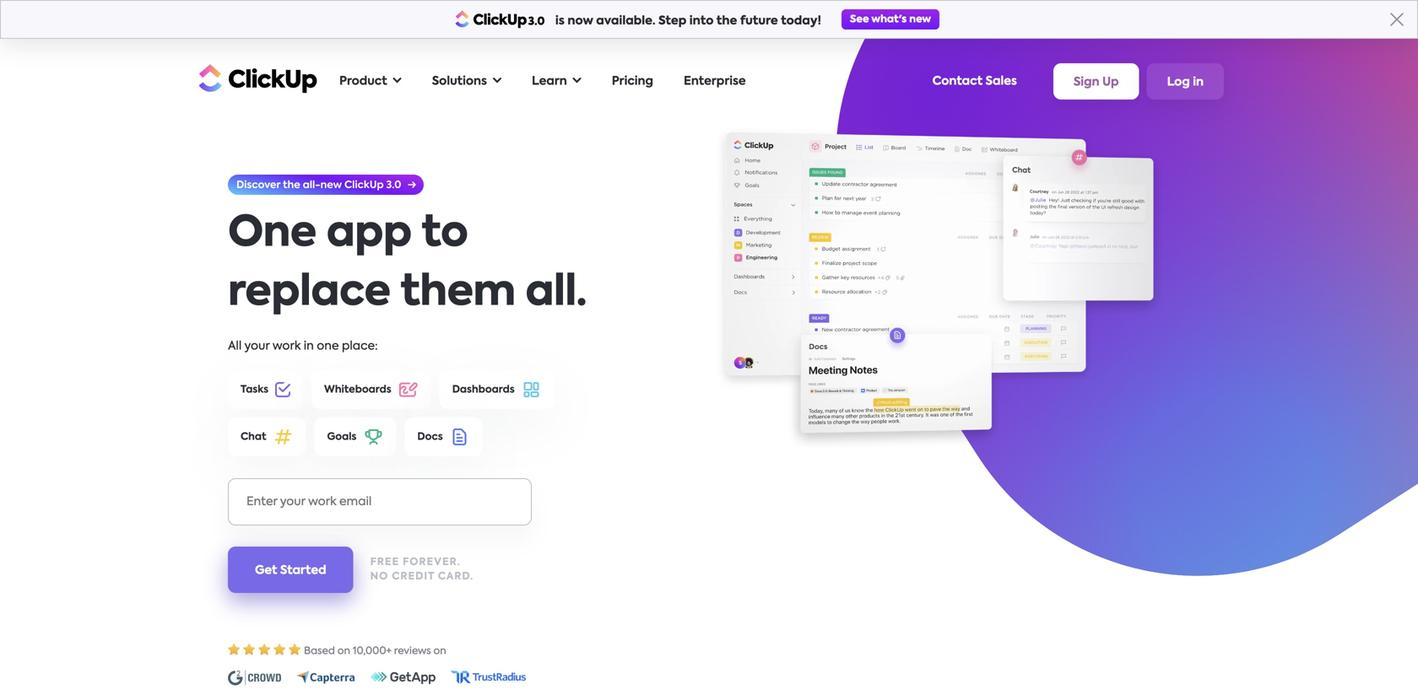 Task type: locate. For each thing, give the bounding box(es) containing it.
them
[[400, 273, 516, 315]]

now
[[568, 15, 593, 27]]

1 star image from the left
[[243, 644, 256, 656]]

1 horizontal spatial in
[[1193, 77, 1204, 88]]

see what's new
[[850, 14, 931, 24]]

solutions button
[[424, 64, 510, 99]]

2 on from the left
[[434, 647, 446, 657]]

whiteboards
[[324, 385, 391, 395]]

log in link
[[1147, 63, 1224, 99]]

0 horizontal spatial on
[[338, 647, 350, 657]]

tasks
[[241, 385, 269, 395]]

0 horizontal spatial in
[[304, 341, 314, 353]]

log
[[1167, 77, 1190, 88]]

in
[[1193, 77, 1204, 88], [304, 341, 314, 353]]

the
[[717, 15, 737, 27]]

no
[[370, 572, 389, 582]]

on right reviews
[[434, 647, 446, 657]]

getapp logo image
[[371, 671, 436, 685]]

future
[[740, 15, 778, 27]]

see what's new link
[[842, 9, 940, 30]]

trustradius logo image
[[451, 671, 526, 685]]

app
[[326, 214, 412, 256]]

solutions
[[432, 76, 487, 87]]

your
[[244, 341, 270, 353]]

one app to replace them all.
[[228, 214, 587, 315]]

available.
[[596, 15, 656, 27]]

get started button
[[228, 547, 353, 594]]

sign
[[1074, 77, 1100, 88]]

star image
[[243, 644, 256, 656], [258, 644, 271, 656], [274, 644, 286, 656], [289, 644, 301, 656]]

on
[[338, 647, 350, 657], [434, 647, 446, 657]]

pricing
[[612, 76, 653, 87]]

work
[[273, 341, 301, 353]]

forever.
[[403, 558, 461, 568]]

in left one
[[304, 341, 314, 353]]

all your work in one place:
[[228, 341, 378, 353]]

is
[[555, 15, 565, 27]]

3 star image from the left
[[274, 644, 286, 656]]

on right based
[[338, 647, 350, 657]]

replace
[[228, 273, 391, 315]]

in right log
[[1193, 77, 1204, 88]]

contact
[[933, 76, 983, 87]]

whiteboards link
[[312, 371, 431, 409]]

dashboards
[[452, 385, 515, 395]]

learn
[[532, 76, 567, 87]]

credit
[[392, 572, 435, 582]]

g2crowd logo image
[[228, 671, 281, 686]]

log in
[[1167, 77, 1204, 88]]

docs link
[[405, 418, 483, 457]]

4 star image from the left
[[289, 644, 301, 656]]

step
[[659, 15, 687, 27]]

sign up
[[1074, 77, 1119, 88]]

one
[[317, 341, 339, 353]]

enterprise
[[684, 76, 746, 87]]

what's
[[872, 14, 907, 24]]

based
[[304, 647, 335, 657]]

1 horizontal spatial on
[[434, 647, 446, 657]]



Task type: describe. For each thing, give the bounding box(es) containing it.
product
[[339, 76, 387, 87]]

sales
[[986, 76, 1017, 87]]

all.
[[526, 273, 587, 315]]

see
[[850, 14, 869, 24]]

product button
[[331, 64, 410, 99]]

learn button
[[523, 64, 590, 99]]

today!
[[781, 15, 821, 27]]

to
[[421, 214, 468, 256]]

into
[[690, 15, 714, 27]]

reviews
[[394, 647, 431, 657]]

contact sales link
[[924, 67, 1026, 96]]

sign up button
[[1054, 63, 1139, 99]]

free forever. no credit card.
[[370, 558, 474, 582]]

star image
[[228, 644, 241, 656]]

up
[[1103, 77, 1119, 88]]

enterprise link
[[675, 64, 755, 99]]

1 on from the left
[[338, 647, 350, 657]]

all
[[228, 341, 242, 353]]

goals link
[[315, 418, 396, 457]]

free
[[370, 558, 400, 568]]

clickup image
[[194, 62, 317, 94]]

is now available. step into the future today!
[[555, 15, 821, 27]]

started
[[280, 565, 326, 577]]

contact sales
[[933, 76, 1017, 87]]

chat
[[241, 432, 266, 442]]

tasks link
[[228, 371, 303, 409]]

2 star image from the left
[[258, 644, 271, 656]]

close button image
[[1391, 13, 1404, 26]]

0 vertical spatial in
[[1193, 77, 1204, 88]]

place:
[[342, 341, 378, 353]]

chat link
[[228, 418, 306, 457]]

clickup 3.0 image
[[455, 11, 545, 28]]

docs
[[417, 432, 443, 442]]

new
[[910, 14, 931, 24]]

capterra logo image
[[296, 671, 355, 685]]

discover the all-new clickup 3.0 image
[[228, 175, 424, 195]]

Enter your work email email field
[[228, 479, 532, 526]]

goals
[[327, 432, 357, 442]]

based on 10,000+ reviews on
[[304, 647, 446, 657]]

dashboards link
[[440, 371, 554, 409]]

one
[[228, 214, 316, 256]]

get
[[255, 565, 277, 577]]

1 vertical spatial in
[[304, 341, 314, 353]]

card.
[[438, 572, 474, 582]]

get started
[[255, 565, 326, 577]]

10,000+
[[353, 647, 392, 657]]

pricing link
[[603, 64, 662, 99]]



Task type: vqa. For each thing, say whether or not it's contained in the screenshot.
star image
yes



